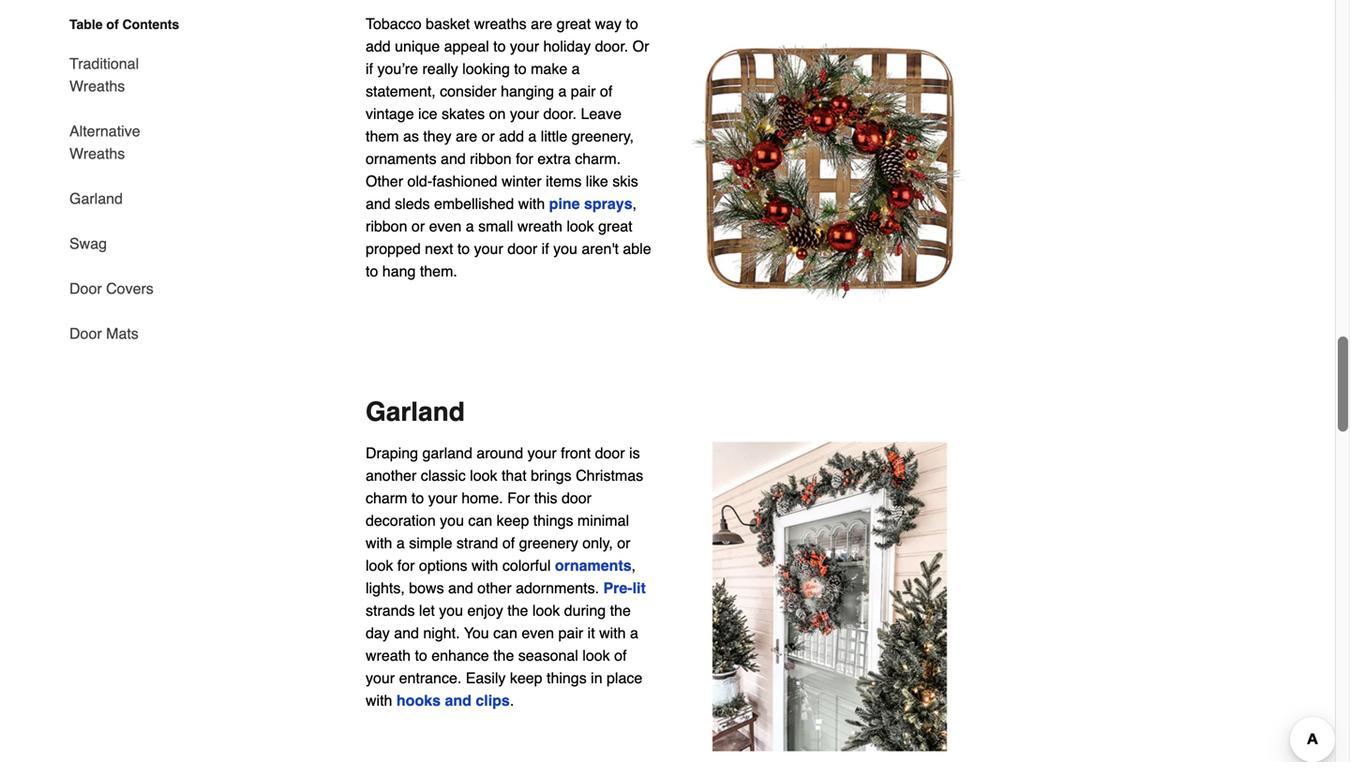 Task type: locate. For each thing, give the bounding box(es) containing it.
0 vertical spatial can
[[468, 512, 492, 529]]

embellished
[[434, 195, 514, 212]]

can right 'you'
[[493, 625, 518, 642]]

1 horizontal spatial wreath
[[517, 218, 562, 235]]

0 horizontal spatial are
[[456, 128, 477, 145]]

to up entrance.
[[415, 647, 427, 664]]

for inside draping garland around your front door is another classic look that brings christmas charm to your home. for this door decoration you can keep things minimal with a simple strand of greenery only, or look for options with colorful
[[397, 557, 415, 574]]

1 vertical spatial door.
[[543, 105, 577, 122]]

even up next
[[429, 218, 462, 235]]

of inside pre-lit strands let you enjoy the look during the day and night. you can even pair it with a wreath to enhance the seasonal look of your entrance. easily keep things in place with
[[614, 647, 627, 664]]

unique
[[395, 38, 440, 55]]

ornaments down only,
[[555, 557, 632, 574]]

0 horizontal spatial ornaments
[[366, 150, 437, 167]]

look
[[567, 218, 594, 235], [470, 467, 497, 484], [366, 557, 393, 574], [532, 602, 560, 619], [583, 647, 610, 664]]

of
[[106, 17, 119, 32], [600, 83, 613, 100], [502, 535, 515, 552], [614, 647, 627, 664]]

1 horizontal spatial door.
[[595, 38, 628, 55]]

0 horizontal spatial even
[[429, 218, 462, 235]]

wreath down pine
[[517, 218, 562, 235]]

0 horizontal spatial door
[[507, 240, 537, 257]]

day
[[366, 625, 390, 642]]

0 vertical spatial you
[[553, 240, 578, 257]]

1 vertical spatial are
[[456, 128, 477, 145]]

things
[[533, 512, 573, 529], [547, 670, 587, 687]]

wreaths
[[474, 15, 527, 32]]

if
[[366, 60, 373, 77], [542, 240, 549, 257]]

1 horizontal spatial can
[[493, 625, 518, 642]]

small
[[478, 218, 513, 235]]

, up lit
[[632, 557, 636, 574]]

garland
[[422, 444, 472, 462]]

wreaths down alternative
[[69, 145, 125, 162]]

0 horizontal spatial ribbon
[[366, 218, 407, 235]]

a down 'decoration'
[[397, 535, 405, 552]]

you
[[553, 240, 578, 257], [440, 512, 464, 529], [439, 602, 463, 619]]

lit
[[633, 580, 646, 597]]

are down skates
[[456, 128, 477, 145]]

door inside 'link'
[[69, 325, 102, 342]]

, down skis
[[633, 195, 637, 212]]

table of contents
[[69, 17, 179, 32]]

a left little
[[528, 128, 537, 145]]

1 vertical spatial can
[[493, 625, 518, 642]]

pair left "it"
[[558, 625, 583, 642]]

1 vertical spatial wreaths
[[69, 145, 125, 162]]

and inside pre-lit strands let you enjoy the look during the day and night. you can even pair it with a wreath to enhance the seasonal look of your entrance. easily keep things in place with
[[394, 625, 419, 642]]

0 vertical spatial or
[[482, 128, 495, 145]]

enhance
[[432, 647, 489, 664]]

of up colorful
[[502, 535, 515, 552]]

a inside draping garland around your front door is another classic look that brings christmas charm to your home. for this door decoration you can keep things minimal with a simple strand of greenery only, or look for options with colorful
[[397, 535, 405, 552]]

1 wreaths from the top
[[69, 77, 125, 95]]

1 vertical spatial wreath
[[366, 647, 411, 664]]

and down 'other'
[[366, 195, 391, 212]]

0 vertical spatial ribbon
[[470, 150, 512, 167]]

holiday
[[543, 38, 591, 55]]

table of contents element
[[54, 15, 195, 345]]

great inside , ribbon or even a small wreath look great propped next to your door if you aren't able to hang them.
[[598, 218, 633, 235]]

a inside , ribbon or even a small wreath look great propped next to your door if you aren't able to hang them.
[[466, 218, 474, 235]]

a down embellished
[[466, 218, 474, 235]]

if left you're
[[366, 60, 373, 77]]

you up 'simple'
[[440, 512, 464, 529]]

place
[[607, 670, 643, 687]]

really
[[422, 60, 458, 77]]

or inside tobacco basket wreaths are great way to add unique appeal to your holiday door. or if you're really looking to make a statement, consider hanging a pair of vintage ice skates on your door. leave them as they are or add a little greenery, ornaments and ribbon for extra charm. other old-fashioned winter items like skis and sleds embellished with
[[482, 128, 495, 145]]

extra
[[537, 150, 571, 167]]

pair
[[571, 83, 596, 100], [558, 625, 583, 642]]

even up seasonal
[[522, 625, 554, 642]]

pre-lit link
[[603, 580, 646, 597]]

aren't
[[582, 240, 619, 257]]

of right table
[[106, 17, 119, 32]]

you inside , ribbon or even a small wreath look great propped next to your door if you aren't able to hang them.
[[553, 240, 578, 257]]

or
[[482, 128, 495, 145], [412, 218, 425, 235], [617, 535, 631, 552]]

greenery,
[[572, 128, 634, 145]]

and
[[441, 150, 466, 167], [366, 195, 391, 212], [448, 580, 473, 597], [394, 625, 419, 642], [445, 692, 472, 709]]

propped
[[366, 240, 421, 257]]

ribbon up propped
[[366, 218, 407, 235]]

with down 'decoration'
[[366, 535, 392, 552]]

and down strands
[[394, 625, 419, 642]]

0 vertical spatial pair
[[571, 83, 596, 100]]

1 horizontal spatial ribbon
[[470, 150, 512, 167]]

garland with pinecones and plaid bows framing a front door with a matching wreath. image
[[675, 442, 985, 752]]

0 vertical spatial ,
[[633, 195, 637, 212]]

2 vertical spatial door
[[562, 490, 592, 507]]

0 vertical spatial wreaths
[[69, 77, 125, 95]]

with down winter at left
[[518, 195, 545, 212]]

minimal
[[578, 512, 629, 529]]

0 horizontal spatial wreath
[[366, 647, 411, 664]]

of inside draping garland around your front door is another classic look that brings christmas charm to your home. for this door decoration you can keep things minimal with a simple strand of greenery only, or look for options with colorful
[[502, 535, 515, 552]]

0 horizontal spatial can
[[468, 512, 492, 529]]

door
[[507, 240, 537, 257], [595, 444, 625, 462], [562, 490, 592, 507]]

1 vertical spatial for
[[397, 557, 415, 574]]

0 vertical spatial garland
[[69, 190, 123, 207]]

keep down 'for'
[[497, 512, 529, 529]]

pair up leave
[[571, 83, 596, 100]]

of inside tobacco basket wreaths are great way to add unique appeal to your holiday door. or if you're really looking to make a statement, consider hanging a pair of vintage ice skates on your door. leave them as they are or add a little greenery, ornaments and ribbon for extra charm. other old-fashioned winter items like skis and sleds embellished with
[[600, 83, 613, 100]]

great up holiday at the left top
[[557, 15, 591, 32]]

0 vertical spatial wreath
[[517, 218, 562, 235]]

to down wreaths
[[493, 38, 506, 55]]

0 vertical spatial door
[[507, 240, 537, 257]]

1 vertical spatial pair
[[558, 625, 583, 642]]

2 door from the top
[[69, 325, 102, 342]]

0 vertical spatial for
[[516, 150, 533, 167]]

0 horizontal spatial add
[[366, 38, 391, 55]]

2 wreaths from the top
[[69, 145, 125, 162]]

with inside tobacco basket wreaths are great way to add unique appeal to your holiday door. or if you're really looking to make a statement, consider hanging a pair of vintage ice skates on your door. leave them as they are or add a little greenery, ornaments and ribbon for extra charm. other old-fashioned winter items like skis and sleds embellished with
[[518, 195, 545, 212]]

0 vertical spatial even
[[429, 218, 462, 235]]

1 vertical spatial if
[[542, 240, 549, 257]]

things up greenery
[[533, 512, 573, 529]]

1 vertical spatial ,
[[632, 557, 636, 574]]

1 vertical spatial ornaments
[[555, 557, 632, 574]]

to up hanging
[[514, 60, 527, 77]]

tobacco basket wreaths are great way to add unique appeal to your holiday door. or if you're really looking to make a statement, consider hanging a pair of vintage ice skates on your door. leave them as they are or add a little greenery, ornaments and ribbon for extra charm. other old-fashioned winter items like skis and sleds embellished with
[[366, 15, 649, 212]]

door.
[[595, 38, 628, 55], [543, 105, 577, 122]]

1 horizontal spatial door
[[562, 490, 592, 507]]

for up the bows
[[397, 557, 415, 574]]

ribbon
[[470, 150, 512, 167], [366, 218, 407, 235]]

2 vertical spatial you
[[439, 602, 463, 619]]

wreaths down the traditional
[[69, 77, 125, 95]]

keep up .
[[510, 670, 542, 687]]

you left aren't
[[553, 240, 578, 257]]

they
[[423, 128, 452, 145]]

if down pine
[[542, 240, 549, 257]]

with left 'hooks'
[[366, 692, 392, 709]]

0 vertical spatial great
[[557, 15, 591, 32]]

0 horizontal spatial or
[[412, 218, 425, 235]]

you right let
[[439, 602, 463, 619]]

swag
[[69, 235, 107, 252]]

pre-lit strands let you enjoy the look during the day and night. you can even pair it with a wreath to enhance the seasonal look of your entrance. easily keep things in place with
[[366, 580, 646, 709]]

1 horizontal spatial great
[[598, 218, 633, 235]]

garland up draping on the left bottom of page
[[366, 397, 465, 427]]

or down sleds
[[412, 218, 425, 235]]

for inside tobacco basket wreaths are great way to add unique appeal to your holiday door. or if you're really looking to make a statement, consider hanging a pair of vintage ice skates on your door. leave them as they are or add a little greenery, ornaments and ribbon for extra charm. other old-fashioned winter items like skis and sleds embellished with
[[516, 150, 533, 167]]

great
[[557, 15, 591, 32], [598, 218, 633, 235]]

a right "it"
[[630, 625, 638, 642]]

great inside tobacco basket wreaths are great way to add unique appeal to your holiday door. or if you're really looking to make a statement, consider hanging a pair of vintage ice skates on your door. leave them as they are or add a little greenery, ornaments and ribbon for extra charm. other old-fashioned winter items like skis and sleds embellished with
[[557, 15, 591, 32]]

door covers link
[[69, 266, 154, 311]]

statement,
[[366, 83, 436, 100]]

door up christmas
[[595, 444, 625, 462]]

1 horizontal spatial garland
[[366, 397, 465, 427]]

a
[[572, 60, 580, 77], [558, 83, 567, 100], [528, 128, 537, 145], [466, 218, 474, 235], [397, 535, 405, 552], [630, 625, 638, 642]]

if inside , ribbon or even a small wreath look great propped next to your door if you aren't able to hang them.
[[542, 240, 549, 257]]

look up the lights,
[[366, 557, 393, 574]]

to up 'decoration'
[[412, 490, 424, 507]]

1 vertical spatial or
[[412, 218, 425, 235]]

vintage
[[366, 105, 414, 122]]

0 horizontal spatial great
[[557, 15, 591, 32]]

your down small
[[474, 240, 503, 257]]

1 horizontal spatial if
[[542, 240, 549, 257]]

you inside draping garland around your front door is another classic look that brings christmas charm to your home. for this door decoration you can keep things minimal with a simple strand of greenery only, or look for options with colorful
[[440, 512, 464, 529]]

door. down 'way'
[[595, 38, 628, 55]]

things down seasonal
[[547, 670, 587, 687]]

door for door covers
[[69, 280, 102, 297]]

clips
[[476, 692, 510, 709]]

door up door mats 'link'
[[69, 280, 102, 297]]

2 vertical spatial or
[[617, 535, 631, 552]]

ribbon up the fashioned
[[470, 150, 512, 167]]

can
[[468, 512, 492, 529], [493, 625, 518, 642]]

of up leave
[[600, 83, 613, 100]]

your down hanging
[[510, 105, 539, 122]]

to
[[626, 15, 638, 32], [493, 38, 506, 55], [514, 60, 527, 77], [457, 240, 470, 257], [366, 263, 378, 280], [412, 490, 424, 507], [415, 647, 427, 664]]

your inside pre-lit strands let you enjoy the look during the day and night. you can even pair it with a wreath to enhance the seasonal look of your entrance. easily keep things in place with
[[366, 670, 395, 687]]

can down home.
[[468, 512, 492, 529]]

even inside , ribbon or even a small wreath look great propped next to your door if you aren't able to hang them.
[[429, 218, 462, 235]]

1 vertical spatial add
[[499, 128, 524, 145]]

hang
[[382, 263, 416, 280]]

0 vertical spatial are
[[531, 15, 552, 32]]

0 horizontal spatial for
[[397, 557, 415, 574]]

1 horizontal spatial for
[[516, 150, 533, 167]]

0 vertical spatial if
[[366, 60, 373, 77]]

are up holiday at the left top
[[531, 15, 552, 32]]

in
[[591, 670, 603, 687]]

1 vertical spatial even
[[522, 625, 554, 642]]

1 horizontal spatial ornaments
[[555, 557, 632, 574]]

1 horizontal spatial even
[[522, 625, 554, 642]]

or inside , ribbon or even a small wreath look great propped next to your door if you aren't able to hang them.
[[412, 218, 425, 235]]

1 vertical spatial door
[[69, 325, 102, 342]]

as
[[403, 128, 419, 145]]

1 horizontal spatial or
[[482, 128, 495, 145]]

wreath down "day"
[[366, 647, 411, 664]]

1 vertical spatial garland
[[366, 397, 465, 427]]

0 horizontal spatial garland
[[69, 190, 123, 207]]

2 horizontal spatial door
[[595, 444, 625, 462]]

wreaths inside alternative wreaths
[[69, 145, 125, 162]]

or
[[633, 38, 649, 55]]

your down "day"
[[366, 670, 395, 687]]

, ribbon or even a small wreath look great propped next to your door if you aren't able to hang them.
[[366, 195, 651, 280]]

door mats link
[[69, 311, 139, 345]]

of up 'place'
[[614, 647, 627, 664]]

sleds
[[395, 195, 430, 212]]

1 door from the top
[[69, 280, 102, 297]]

wreaths
[[69, 77, 125, 95], [69, 145, 125, 162]]

looking
[[462, 60, 510, 77]]

wreaths inside 'traditional wreaths'
[[69, 77, 125, 95]]

able
[[623, 240, 651, 257]]

1 vertical spatial great
[[598, 218, 633, 235]]

door down small
[[507, 240, 537, 257]]

1 vertical spatial ribbon
[[366, 218, 407, 235]]

look down pine sprays
[[567, 218, 594, 235]]

and left 'clips'
[[445, 692, 472, 709]]

even
[[429, 218, 462, 235], [522, 625, 554, 642]]

to inside pre-lit strands let you enjoy the look during the day and night. you can even pair it with a wreath to enhance the seasonal look of your entrance. easily keep things in place with
[[415, 647, 427, 664]]

0 vertical spatial add
[[366, 38, 391, 55]]

for up winter at left
[[516, 150, 533, 167]]

0 vertical spatial door
[[69, 280, 102, 297]]

entrance.
[[399, 670, 462, 687]]

, for pine sprays
[[633, 195, 637, 212]]

or right only,
[[617, 535, 631, 552]]

tobacco
[[366, 15, 422, 32]]

great down "sprays"
[[598, 218, 633, 235]]

and down options at the bottom of the page
[[448, 580, 473, 597]]

with
[[518, 195, 545, 212], [366, 535, 392, 552], [472, 557, 498, 574], [599, 625, 626, 642], [366, 692, 392, 709]]

hanging
[[501, 83, 554, 100]]

, inside , lights, bows and other adornments.
[[632, 557, 636, 574]]

way
[[595, 15, 622, 32]]

hooks and clips .
[[397, 692, 514, 709]]

add down on on the left top of page
[[499, 128, 524, 145]]

skates
[[442, 105, 485, 122]]

door right this
[[562, 490, 592, 507]]

things inside pre-lit strands let you enjoy the look during the day and night. you can even pair it with a wreath to enhance the seasonal look of your entrance. easily keep things in place with
[[547, 670, 587, 687]]

door left mats
[[69, 325, 102, 342]]

pine sprays
[[549, 195, 633, 212]]

1 vertical spatial you
[[440, 512, 464, 529]]

1 vertical spatial things
[[547, 670, 587, 687]]

2 horizontal spatial or
[[617, 535, 631, 552]]

your down wreaths
[[510, 38, 539, 55]]

0 vertical spatial ornaments
[[366, 150, 437, 167]]

traditional wreaths
[[69, 55, 139, 95]]

to right 'way'
[[626, 15, 638, 32]]

ornaments
[[366, 150, 437, 167], [555, 557, 632, 574]]

ornaments down as
[[366, 150, 437, 167]]

door. up little
[[543, 105, 577, 122]]

like
[[586, 173, 608, 190]]

front
[[561, 444, 591, 462]]

hooks and clips link
[[397, 692, 510, 709]]

0 horizontal spatial if
[[366, 60, 373, 77]]

0 vertical spatial things
[[533, 512, 573, 529]]

1 vertical spatial keep
[[510, 670, 542, 687]]

, inside , ribbon or even a small wreath look great propped next to your door if you aren't able to hang them.
[[633, 195, 637, 212]]

add down tobacco
[[366, 38, 391, 55]]

garland up swag
[[69, 190, 123, 207]]

or down on on the left top of page
[[482, 128, 495, 145]]

0 vertical spatial keep
[[497, 512, 529, 529]]



Task type: vqa. For each thing, say whether or not it's contained in the screenshot.
Door Mats "Door"
yes



Task type: describe. For each thing, give the bounding box(es) containing it.
door for door mats
[[69, 325, 102, 342]]

things inside draping garland around your front door is another classic look that brings christmas charm to your home. for this door decoration you can keep things minimal with a simple strand of greenery only, or look for options with colorful
[[533, 512, 573, 529]]

other
[[366, 173, 403, 190]]

a down make
[[558, 83, 567, 100]]

greenery
[[519, 535, 578, 552]]

to right next
[[457, 240, 470, 257]]

on
[[489, 105, 506, 122]]

draping garland around your front door is another classic look that brings christmas charm to your home. for this door decoration you can keep things minimal with a simple strand of greenery only, or look for options with colorful
[[366, 444, 643, 574]]

ribbon inside , ribbon or even a small wreath look great propped next to your door if you aren't able to hang them.
[[366, 218, 407, 235]]

1 vertical spatial door
[[595, 444, 625, 462]]

brings
[[531, 467, 572, 484]]

the down pre-
[[610, 602, 631, 619]]

colorful
[[502, 557, 551, 574]]

the down "other" in the bottom of the page
[[507, 602, 528, 619]]

wreath inside , ribbon or even a small wreath look great propped next to your door if you aren't able to hang them.
[[517, 218, 562, 235]]

during
[[564, 602, 606, 619]]

only,
[[582, 535, 613, 552]]

little
[[541, 128, 567, 145]]

other
[[477, 580, 512, 597]]

old-
[[407, 173, 432, 190]]

door covers
[[69, 280, 154, 297]]

mats
[[106, 325, 139, 342]]

is
[[629, 444, 640, 462]]

with right "it"
[[599, 625, 626, 642]]

of inside 'element'
[[106, 17, 119, 32]]

strands
[[366, 602, 415, 619]]

keep inside pre-lit strands let you enjoy the look during the day and night. you can even pair it with a wreath to enhance the seasonal look of your entrance. easily keep things in place with
[[510, 670, 542, 687]]

a inside pre-lit strands let you enjoy the look during the day and night. you can even pair it with a wreath to enhance the seasonal look of your entrance. easily keep things in place with
[[630, 625, 638, 642]]

garland link
[[69, 176, 123, 221]]

look down adornments. on the left of page
[[532, 602, 560, 619]]

can inside draping garland around your front door is another classic look that brings christmas charm to your home. for this door decoration you can keep things minimal with a simple strand of greenery only, or look for options with colorful
[[468, 512, 492, 529]]

pine sprays link
[[549, 195, 633, 212]]

, for ornaments
[[632, 557, 636, 574]]

leave
[[581, 105, 622, 122]]

sprays
[[584, 195, 633, 212]]

consider
[[440, 83, 497, 100]]

you
[[464, 625, 489, 642]]

contents
[[122, 17, 179, 32]]

simple
[[409, 535, 452, 552]]

make
[[531, 60, 567, 77]]

door mats
[[69, 325, 139, 342]]

classic
[[421, 467, 466, 484]]

around
[[477, 444, 523, 462]]

alternative wreaths
[[69, 122, 140, 162]]

a down holiday at the left top
[[572, 60, 580, 77]]

or inside draping garland around your front door is another classic look that brings christmas charm to your home. for this door decoration you can keep things minimal with a simple strand of greenery only, or look for options with colorful
[[617, 535, 631, 552]]

ribbon inside tobacco basket wreaths are great way to add unique appeal to your holiday door. or if you're really looking to make a statement, consider hanging a pair of vintage ice skates on your door. leave them as they are or add a little greenery, ornaments and ribbon for extra charm. other old-fashioned winter items like skis and sleds embellished with
[[470, 150, 512, 167]]

to left hang
[[366, 263, 378, 280]]

0 vertical spatial door.
[[595, 38, 628, 55]]

1 horizontal spatial add
[[499, 128, 524, 145]]

charm.
[[575, 150, 621, 167]]

seasonal
[[518, 647, 578, 664]]

look up home.
[[470, 467, 497, 484]]

wreath inside pre-lit strands let you enjoy the look during the day and night. you can even pair it with a wreath to enhance the seasonal look of your entrance. easily keep things in place with
[[366, 647, 411, 664]]

them.
[[420, 263, 457, 280]]

1 horizontal spatial are
[[531, 15, 552, 32]]

items
[[546, 173, 582, 190]]

covers
[[106, 280, 154, 297]]

it
[[588, 625, 595, 642]]

them
[[366, 128, 399, 145]]

and up the fashioned
[[441, 150, 466, 167]]

pair inside pre-lit strands let you enjoy the look during the day and night. you can even pair it with a wreath to enhance the seasonal look of your entrance. easily keep things in place with
[[558, 625, 583, 642]]

skis
[[612, 173, 638, 190]]

you're
[[377, 60, 418, 77]]

traditional
[[69, 55, 139, 72]]

can inside pre-lit strands let you enjoy the look during the day and night. you can even pair it with a wreath to enhance the seasonal look of your entrance. easily keep things in place with
[[493, 625, 518, 642]]

pair inside tobacco basket wreaths are great way to add unique appeal to your holiday door. or if you're really looking to make a statement, consider hanging a pair of vintage ice skates on your door. leave them as they are or add a little greenery, ornaments and ribbon for extra charm. other old-fashioned winter items like skis and sleds embellished with
[[571, 83, 596, 100]]

ice
[[418, 105, 437, 122]]

look inside , ribbon or even a small wreath look great propped next to your door if you aren't able to hang them.
[[567, 218, 594, 235]]

home.
[[462, 490, 503, 507]]

look up the in on the bottom of the page
[[583, 647, 610, 664]]

to inside draping garland around your front door is another classic look that brings christmas charm to your home. for this door decoration you can keep things minimal with a simple strand of greenery only, or look for options with colorful
[[412, 490, 424, 507]]

, lights, bows and other adornments.
[[366, 557, 636, 597]]

garland inside table of contents 'element'
[[69, 190, 123, 207]]

that
[[502, 467, 527, 484]]

fashioned
[[432, 173, 497, 190]]

you inside pre-lit strands let you enjoy the look during the day and night. you can even pair it with a wreath to enhance the seasonal look of your entrance. easily keep things in place with
[[439, 602, 463, 619]]

wreaths for alternative wreaths
[[69, 145, 125, 162]]

let
[[419, 602, 435, 619]]

adornments.
[[516, 580, 599, 597]]

basket
[[426, 15, 470, 32]]

pine
[[549, 195, 580, 212]]

draping
[[366, 444, 418, 462]]

for
[[507, 490, 530, 507]]

this
[[534, 490, 557, 507]]

swag link
[[69, 221, 107, 266]]

your down the classic
[[428, 490, 457, 507]]

lights,
[[366, 580, 405, 597]]

if inside tobacco basket wreaths are great way to add unique appeal to your holiday door. or if you're really looking to make a statement, consider hanging a pair of vintage ice skates on your door. leave them as they are or add a little greenery, ornaments and ribbon for extra charm. other old-fashioned winter items like skis and sleds embellished with
[[366, 60, 373, 77]]

bows
[[409, 580, 444, 597]]

ornaments inside tobacco basket wreaths are great way to add unique appeal to your holiday door. or if you're really looking to make a statement, consider hanging a pair of vintage ice skates on your door. leave them as they are or add a little greenery, ornaments and ribbon for extra charm. other old-fashioned winter items like skis and sleds embellished with
[[366, 150, 437, 167]]

table
[[69, 17, 103, 32]]

a wreath with red ornaments and pinecones attached to a tobacco basket. image
[[675, 13, 985, 322]]

pre-
[[603, 580, 633, 597]]

wreaths for traditional wreaths
[[69, 77, 125, 95]]

options
[[419, 557, 467, 574]]

enjoy
[[467, 602, 503, 619]]

next
[[425, 240, 453, 257]]

christmas
[[576, 467, 643, 484]]

.
[[510, 692, 514, 709]]

your inside , ribbon or even a small wreath look great propped next to your door if you aren't able to hang them.
[[474, 240, 503, 257]]

traditional wreaths link
[[69, 41, 195, 109]]

another
[[366, 467, 417, 484]]

even inside pre-lit strands let you enjoy the look during the day and night. you can even pair it with a wreath to enhance the seasonal look of your entrance. easily keep things in place with
[[522, 625, 554, 642]]

easily
[[466, 670, 506, 687]]

keep inside draping garland around your front door is another classic look that brings christmas charm to your home. for this door decoration you can keep things minimal with a simple strand of greenery only, or look for options with colorful
[[497, 512, 529, 529]]

door inside , ribbon or even a small wreath look great propped next to your door if you aren't able to hang them.
[[507, 240, 537, 257]]

alternative
[[69, 122, 140, 140]]

your up brings
[[527, 444, 557, 462]]

0 horizontal spatial door.
[[543, 105, 577, 122]]

with down strand
[[472, 557, 498, 574]]

the up easily
[[493, 647, 514, 664]]

appeal
[[444, 38, 489, 55]]

and inside , lights, bows and other adornments.
[[448, 580, 473, 597]]



